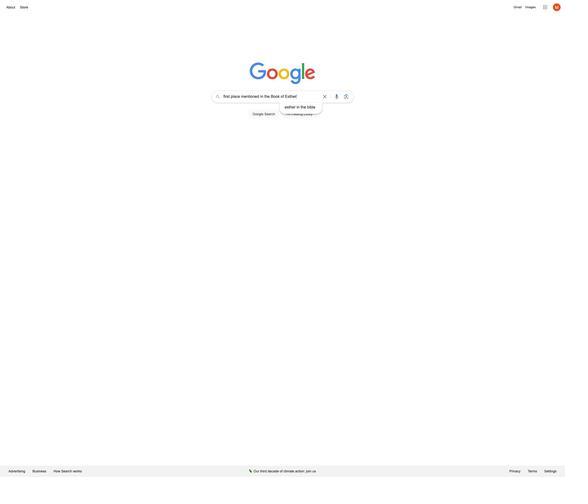 Task type: vqa. For each thing, say whether or not it's contained in the screenshot.
bottom 2 places 'element'
no



Task type: locate. For each thing, give the bounding box(es) containing it.
google image
[[250, 63, 316, 85]]

None search field
[[5, 90, 561, 124]]

Search text field
[[224, 94, 319, 101]]

search by image image
[[344, 94, 350, 100]]

search by voice image
[[334, 94, 340, 100]]



